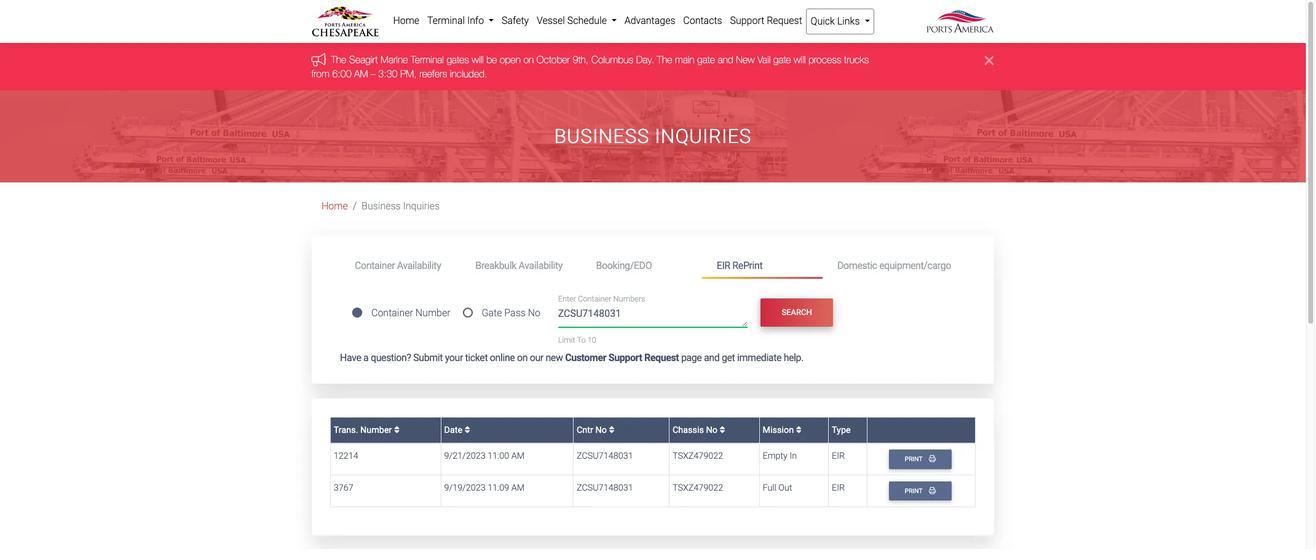 Task type: describe. For each thing, give the bounding box(es) containing it.
chassis no link
[[673, 425, 725, 436]]

our
[[530, 352, 543, 364]]

support request link
[[726, 9, 806, 33]]

1 vertical spatial container
[[578, 295, 611, 304]]

info
[[467, 15, 484, 26]]

domestic equipment/cargo link
[[823, 255, 966, 277]]

print image
[[929, 487, 936, 494]]

new
[[546, 352, 563, 364]]

terminal info
[[427, 15, 486, 26]]

no for chassis no
[[706, 425, 717, 436]]

safety link
[[498, 9, 533, 33]]

1 vertical spatial on
[[517, 352, 528, 364]]

–
[[371, 68, 376, 79]]

sort image for mission
[[796, 426, 801, 435]]

empty
[[763, 451, 788, 462]]

container number
[[371, 307, 450, 319]]

12214
[[334, 451, 358, 462]]

gate pass no
[[482, 307, 540, 319]]

eir reprint
[[717, 260, 763, 271]]

9/19/2023 11:09 am
[[444, 483, 525, 494]]

mission
[[763, 425, 796, 436]]

on inside the seagirt marine terminal gates will be open on october 9th, columbus day. the main gate and new vail gate will process trucks from 6:00 am – 3:30 pm, reefers included.
[[524, 54, 534, 65]]

1 vertical spatial and
[[704, 352, 720, 364]]

11:09
[[488, 483, 509, 494]]

schedule
[[567, 15, 607, 26]]

0 horizontal spatial business inquiries
[[362, 201, 440, 212]]

quick links
[[811, 15, 862, 27]]

get
[[722, 352, 735, 364]]

ticket
[[465, 352, 488, 364]]

0 horizontal spatial request
[[644, 352, 679, 364]]

main
[[675, 54, 695, 65]]

0 horizontal spatial inquiries
[[403, 201, 440, 212]]

availability for breakbulk availability
[[519, 260, 563, 271]]

0 vertical spatial business
[[554, 125, 649, 148]]

trans. number link
[[334, 425, 400, 436]]

october
[[537, 54, 570, 65]]

bullhorn image
[[312, 53, 331, 66]]

enter
[[558, 295, 576, 304]]

reprint
[[732, 260, 763, 271]]

in
[[790, 451, 797, 462]]

contacts
[[683, 15, 722, 26]]

print image
[[929, 456, 936, 463]]

links
[[837, 15, 860, 27]]

full out
[[763, 483, 792, 494]]

included.
[[450, 68, 488, 79]]

chassis no
[[673, 425, 720, 436]]

eir reprint link
[[702, 255, 823, 279]]

customer
[[565, 352, 606, 364]]

3767
[[334, 483, 353, 494]]

1 will from the left
[[472, 54, 484, 65]]

from
[[312, 68, 330, 79]]

sort image for cntr no
[[609, 426, 614, 435]]

print link for empty in
[[889, 450, 952, 470]]

9th,
[[573, 54, 589, 65]]

process
[[809, 54, 842, 65]]

day.
[[636, 54, 655, 65]]

date link
[[444, 425, 470, 436]]

support request
[[730, 15, 802, 26]]

0 horizontal spatial home link
[[322, 201, 348, 212]]

and inside the seagirt marine terminal gates will be open on october 9th, columbus day. the main gate and new vail gate will process trucks from 6:00 am – 3:30 pm, reefers included.
[[718, 54, 734, 65]]

0 vertical spatial business inquiries
[[554, 125, 752, 148]]

limit
[[558, 336, 575, 345]]

domestic
[[837, 260, 877, 271]]

your
[[445, 352, 463, 364]]

advantages
[[624, 15, 675, 26]]

question?
[[371, 352, 411, 364]]

print for in
[[905, 456, 924, 464]]

sort image for trans. number
[[394, 426, 400, 435]]

container availability
[[355, 260, 441, 271]]

page
[[681, 352, 702, 364]]

2 gate from the left
[[774, 54, 791, 65]]

gate
[[482, 307, 502, 319]]

full
[[763, 483, 776, 494]]

1 horizontal spatial support
[[730, 15, 764, 26]]

equipment/cargo
[[879, 260, 951, 271]]

out
[[779, 483, 792, 494]]

2 the from the left
[[657, 54, 673, 65]]

am for 9/19/2023 11:09 am
[[511, 483, 525, 494]]

trucks
[[844, 54, 869, 65]]

help.
[[784, 352, 804, 364]]

1 vertical spatial business
[[362, 201, 401, 212]]

customer support request link
[[565, 352, 679, 364]]

a
[[363, 352, 369, 364]]

1 gate from the left
[[698, 54, 715, 65]]

quick links link
[[806, 9, 874, 34]]

safety
[[502, 15, 529, 26]]

numbers
[[613, 295, 645, 304]]

0 vertical spatial eir
[[717, 260, 730, 271]]

booking/edo
[[596, 260, 652, 271]]

1 horizontal spatial home link
[[389, 9, 423, 33]]

am inside the seagirt marine terminal gates will be open on october 9th, columbus day. the main gate and new vail gate will process trucks from 6:00 am – 3:30 pm, reefers included.
[[354, 68, 368, 79]]

tsxz479022 for empty
[[673, 451, 723, 462]]

search
[[782, 308, 812, 317]]

cntr no
[[577, 425, 609, 436]]

pass
[[504, 307, 526, 319]]

print link for full out
[[889, 482, 952, 501]]

vail
[[758, 54, 771, 65]]



Task type: locate. For each thing, give the bounding box(es) containing it.
terminal up reefers
[[411, 54, 444, 65]]

terminal inside the seagirt marine terminal gates will be open on october 9th, columbus day. the main gate and new vail gate will process trucks from 6:00 am – 3:30 pm, reefers included.
[[411, 54, 444, 65]]

sort image for date
[[465, 426, 470, 435]]

number for trans. number
[[360, 425, 392, 436]]

will left process
[[794, 54, 806, 65]]

contacts link
[[679, 9, 726, 33]]

2 zcsu7148031 from the top
[[577, 483, 633, 494]]

1 vertical spatial support
[[608, 352, 642, 364]]

print link up print image
[[889, 450, 952, 470]]

container up 'question?'
[[371, 307, 413, 319]]

1 horizontal spatial home
[[393, 15, 419, 26]]

container up container number
[[355, 260, 395, 271]]

availability up container number
[[397, 260, 441, 271]]

type
[[832, 425, 851, 436]]

0 horizontal spatial will
[[472, 54, 484, 65]]

pm,
[[400, 68, 417, 79]]

vessel schedule
[[537, 15, 609, 26]]

2 availability from the left
[[519, 260, 563, 271]]

5 sort image from the left
[[796, 426, 801, 435]]

0 vertical spatial print
[[905, 456, 924, 464]]

print left print image
[[905, 487, 924, 495]]

limit to 10
[[558, 336, 596, 345]]

empty in
[[763, 451, 797, 462]]

1 vertical spatial business inquiries
[[362, 201, 440, 212]]

gate right main
[[698, 54, 715, 65]]

sort image inside date link
[[465, 426, 470, 435]]

request left page
[[644, 352, 679, 364]]

inquiries
[[655, 125, 752, 148], [403, 201, 440, 212]]

am right 11:00 on the left bottom
[[511, 451, 525, 462]]

home for left home link
[[322, 201, 348, 212]]

no right chassis
[[706, 425, 717, 436]]

0 horizontal spatial no
[[528, 307, 540, 319]]

9/21/2023 11:00 am
[[444, 451, 525, 462]]

support up new
[[730, 15, 764, 26]]

breakbulk
[[475, 260, 516, 271]]

trans.
[[334, 425, 358, 436]]

9/21/2023
[[444, 451, 486, 462]]

1 horizontal spatial business inquiries
[[554, 125, 752, 148]]

0 vertical spatial number
[[415, 307, 450, 319]]

0 vertical spatial container
[[355, 260, 395, 271]]

1 vertical spatial zcsu7148031
[[577, 483, 633, 494]]

cntr no link
[[577, 425, 614, 436]]

0 horizontal spatial business
[[362, 201, 401, 212]]

availability for container availability
[[397, 260, 441, 271]]

0 vertical spatial zcsu7148031
[[577, 451, 633, 462]]

breakbulk availability
[[475, 260, 563, 271]]

2 sort image from the left
[[465, 426, 470, 435]]

no for cntr no
[[595, 425, 607, 436]]

the right the day.
[[657, 54, 673, 65]]

2 vertical spatial am
[[511, 483, 525, 494]]

and left new
[[718, 54, 734, 65]]

1 zcsu7148031 from the top
[[577, 451, 633, 462]]

new
[[736, 54, 755, 65]]

business
[[554, 125, 649, 148], [362, 201, 401, 212]]

0 vertical spatial tsxz479022
[[673, 451, 723, 462]]

1 vertical spatial terminal
[[411, 54, 444, 65]]

will left be
[[472, 54, 484, 65]]

print for out
[[905, 487, 924, 495]]

terminal inside terminal info link
[[427, 15, 465, 26]]

seagirt
[[349, 54, 378, 65]]

no
[[528, 307, 540, 319], [595, 425, 607, 436], [706, 425, 717, 436]]

0 vertical spatial print link
[[889, 450, 952, 470]]

sort image right trans.
[[394, 426, 400, 435]]

2 will from the left
[[794, 54, 806, 65]]

gate
[[698, 54, 715, 65], [774, 54, 791, 65]]

availability up 'enter'
[[519, 260, 563, 271]]

1 horizontal spatial business
[[554, 125, 649, 148]]

terminal left "info"
[[427, 15, 465, 26]]

submit
[[413, 352, 443, 364]]

1 vertical spatial am
[[511, 451, 525, 462]]

1 horizontal spatial number
[[415, 307, 450, 319]]

be
[[487, 54, 497, 65]]

sort image right cntr
[[609, 426, 614, 435]]

0 horizontal spatial home
[[322, 201, 348, 212]]

0 horizontal spatial availability
[[397, 260, 441, 271]]

terminal info link
[[423, 9, 498, 33]]

1 vertical spatial home link
[[322, 201, 348, 212]]

gate right vail
[[774, 54, 791, 65]]

0 vertical spatial home link
[[389, 9, 423, 33]]

print left print icon
[[905, 456, 924, 464]]

date
[[444, 425, 465, 436]]

0 horizontal spatial gate
[[698, 54, 715, 65]]

home link
[[389, 9, 423, 33], [322, 201, 348, 212]]

2 print from the top
[[905, 487, 924, 495]]

trans. number
[[334, 425, 394, 436]]

tsxz479022
[[673, 451, 723, 462], [673, 483, 723, 494]]

1 sort image from the left
[[394, 426, 400, 435]]

1 vertical spatial home
[[322, 201, 348, 212]]

reefers
[[420, 68, 447, 79]]

1 horizontal spatial will
[[794, 54, 806, 65]]

0 vertical spatial support
[[730, 15, 764, 26]]

1 vertical spatial print
[[905, 487, 924, 495]]

eir left reprint on the top right
[[717, 260, 730, 271]]

on left our
[[517, 352, 528, 364]]

3:30
[[379, 68, 398, 79]]

9/19/2023
[[444, 483, 486, 494]]

1 vertical spatial number
[[360, 425, 392, 436]]

sort image inside 'mission' 'link'
[[796, 426, 801, 435]]

home
[[393, 15, 419, 26], [322, 201, 348, 212]]

advantages link
[[621, 9, 679, 33]]

support right customer
[[608, 352, 642, 364]]

11:00
[[488, 451, 509, 462]]

chassis
[[673, 425, 704, 436]]

sort image inside the trans. number link
[[394, 426, 400, 435]]

on right open
[[524, 54, 534, 65]]

2 vertical spatial eir
[[832, 483, 845, 494]]

the seagirt marine terminal gates will be open on october 9th, columbus day. the main gate and new vail gate will process trucks from 6:00 am – 3:30 pm, reefers included. alert
[[0, 43, 1306, 90]]

1 print from the top
[[905, 456, 924, 464]]

quick
[[811, 15, 835, 27]]

3 sort image from the left
[[609, 426, 614, 435]]

number for container number
[[415, 307, 450, 319]]

open
[[500, 54, 521, 65]]

sort image inside chassis no link
[[720, 426, 725, 435]]

home for right home link
[[393, 15, 419, 26]]

close image
[[985, 53, 994, 68]]

1 vertical spatial tsxz479022
[[673, 483, 723, 494]]

business inquiries
[[554, 125, 752, 148], [362, 201, 440, 212]]

container for container availability
[[355, 260, 395, 271]]

2 horizontal spatial no
[[706, 425, 717, 436]]

0 vertical spatial request
[[767, 15, 802, 26]]

1 vertical spatial inquiries
[[403, 201, 440, 212]]

print link
[[889, 450, 952, 470], [889, 482, 952, 501]]

0 vertical spatial terminal
[[427, 15, 465, 26]]

am left "–"
[[354, 68, 368, 79]]

1 the from the left
[[331, 54, 347, 65]]

cntr
[[577, 425, 593, 436]]

0 horizontal spatial number
[[360, 425, 392, 436]]

0 vertical spatial inquiries
[[655, 125, 752, 148]]

eir for empty in
[[832, 451, 845, 462]]

1 horizontal spatial gate
[[774, 54, 791, 65]]

1 horizontal spatial request
[[767, 15, 802, 26]]

the seagirt marine terminal gates will be open on october 9th, columbus day. the main gate and new vail gate will process trucks from 6:00 am – 3:30 pm, reefers included. link
[[312, 54, 869, 79]]

1 vertical spatial request
[[644, 352, 679, 364]]

enter container numbers
[[558, 295, 645, 304]]

gates
[[447, 54, 469, 65]]

breakbulk availability link
[[461, 255, 581, 277]]

0 vertical spatial am
[[354, 68, 368, 79]]

10
[[588, 336, 596, 345]]

have a question? submit your ticket online on our new customer support request page and get immediate help.
[[340, 352, 804, 364]]

eir
[[717, 260, 730, 271], [832, 451, 845, 462], [832, 483, 845, 494]]

0 vertical spatial home
[[393, 15, 419, 26]]

number right trans.
[[360, 425, 392, 436]]

1 vertical spatial eir
[[832, 451, 845, 462]]

sort image
[[394, 426, 400, 435], [465, 426, 470, 435], [609, 426, 614, 435], [720, 426, 725, 435], [796, 426, 801, 435]]

mission link
[[763, 425, 801, 436]]

1 horizontal spatial the
[[657, 54, 673, 65]]

on
[[524, 54, 534, 65], [517, 352, 528, 364]]

Enter Container Numbers text field
[[558, 307, 748, 328]]

eir right "out"
[[832, 483, 845, 494]]

zcsu7148031 for 9/19/2023 11:09 am
[[577, 483, 633, 494]]

2 tsxz479022 from the top
[[673, 483, 723, 494]]

eir for full out
[[832, 483, 845, 494]]

am for 9/21/2023 11:00 am
[[511, 451, 525, 462]]

domestic equipment/cargo
[[837, 260, 951, 271]]

sort image inside cntr no link
[[609, 426, 614, 435]]

container right 'enter'
[[578, 295, 611, 304]]

1 tsxz479022 from the top
[[673, 451, 723, 462]]

2 vertical spatial container
[[371, 307, 413, 319]]

am
[[354, 68, 368, 79], [511, 451, 525, 462], [511, 483, 525, 494]]

and
[[718, 54, 734, 65], [704, 352, 720, 364]]

am right 11:09
[[511, 483, 525, 494]]

1 print link from the top
[[889, 450, 952, 470]]

zcsu7148031 for 9/21/2023 11:00 am
[[577, 451, 633, 462]]

1 horizontal spatial no
[[595, 425, 607, 436]]

vessel schedule link
[[533, 9, 621, 33]]

zcsu7148031
[[577, 451, 633, 462], [577, 483, 633, 494]]

0 horizontal spatial the
[[331, 54, 347, 65]]

sort image up 9/21/2023
[[465, 426, 470, 435]]

1 horizontal spatial inquiries
[[655, 125, 752, 148]]

have
[[340, 352, 361, 364]]

1 horizontal spatial availability
[[519, 260, 563, 271]]

sort image right chassis
[[720, 426, 725, 435]]

0 vertical spatial on
[[524, 54, 534, 65]]

marine
[[381, 54, 408, 65]]

2 print link from the top
[[889, 482, 952, 501]]

4 sort image from the left
[[720, 426, 725, 435]]

no right cntr
[[595, 425, 607, 436]]

1 vertical spatial print link
[[889, 482, 952, 501]]

container availability link
[[340, 255, 461, 277]]

print link down print icon
[[889, 482, 952, 501]]

sort image up in
[[796, 426, 801, 435]]

request
[[767, 15, 802, 26], [644, 352, 679, 364]]

support
[[730, 15, 764, 26], [608, 352, 642, 364]]

the up 6:00
[[331, 54, 347, 65]]

0 vertical spatial and
[[718, 54, 734, 65]]

and left "get"
[[704, 352, 720, 364]]

terminal
[[427, 15, 465, 26], [411, 54, 444, 65]]

will
[[472, 54, 484, 65], [794, 54, 806, 65]]

container for container number
[[371, 307, 413, 319]]

1 availability from the left
[[397, 260, 441, 271]]

no right pass
[[528, 307, 540, 319]]

immediate
[[737, 352, 781, 364]]

the seagirt marine terminal gates will be open on october 9th, columbus day. the main gate and new vail gate will process trucks from 6:00 am – 3:30 pm, reefers included.
[[312, 54, 869, 79]]

vessel
[[537, 15, 565, 26]]

request left quick
[[767, 15, 802, 26]]

sort image for chassis no
[[720, 426, 725, 435]]

columbus
[[592, 54, 634, 65]]

eir down type
[[832, 451, 845, 462]]

6:00
[[333, 68, 352, 79]]

tsxz479022 for full
[[673, 483, 723, 494]]

0 horizontal spatial support
[[608, 352, 642, 364]]

number up submit
[[415, 307, 450, 319]]



Task type: vqa. For each thing, say whether or not it's contained in the screenshot.
9/21/2023 11:00 AM's ZCSU7148031
yes



